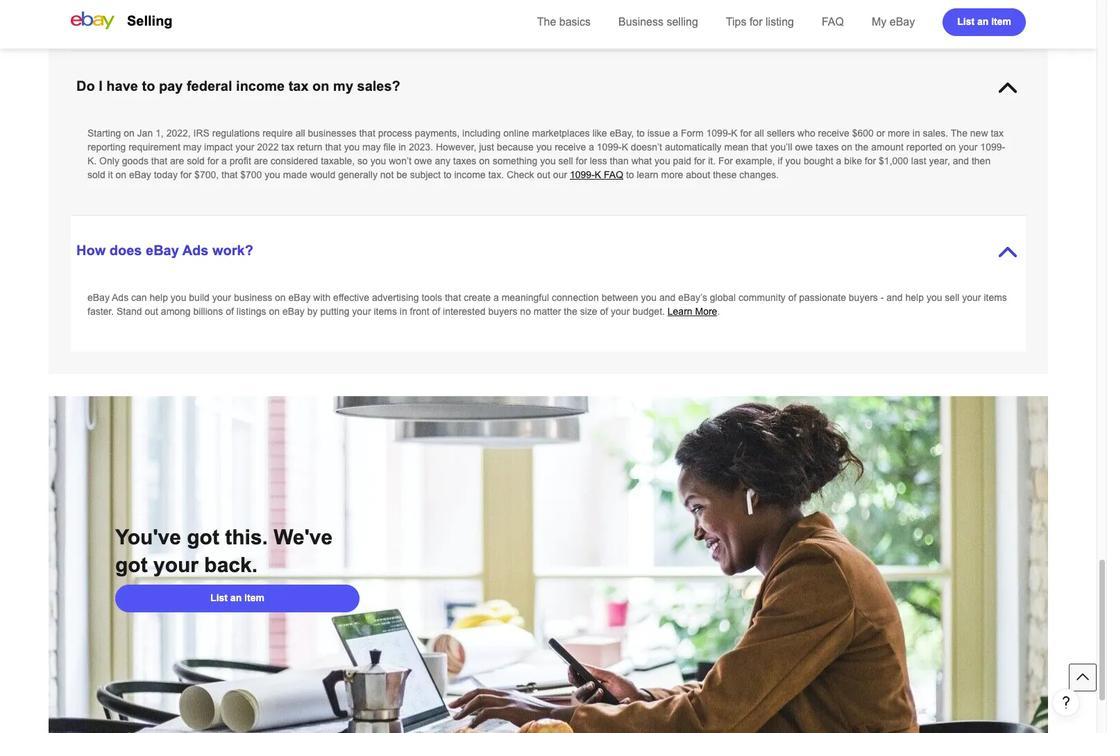 Task type: describe. For each thing, give the bounding box(es) containing it.
automatically
[[665, 142, 722, 153]]

an for list an item link to the top
[[977, 16, 989, 27]]

1 vertical spatial sold
[[87, 169, 105, 180]]

tax.
[[488, 169, 504, 180]]

learn
[[668, 306, 693, 317]]

directly
[[410, 0, 440, 2]]

days
[[268, 5, 288, 16]]

for right bike at the right top
[[865, 156, 876, 167]]

a up the less
[[589, 142, 594, 153]]

ebay right does
[[146, 243, 179, 258]]

the basics link
[[537, 16, 591, 28]]

subject
[[410, 169, 441, 180]]

0 vertical spatial got
[[187, 526, 219, 549]]

the inside starting on jan 1, 2022, irs regulations require all businesses that process payments, including online marketplaces like ebay, to issue a form 1099-k for all sellers who receive $600 or more in sales. the new tax reporting requirement may impact your 2022 tax return that you may file in 2023. however, just because you receive a 1099-k doesn't automatically mean that you'll owe taxes on the amount reported on your 1099- k. only goods that are sold for a profit are considered taxable, so you won't owe any taxes on something you sell for less than what you paid for it. for example, if you bought a bike for $1,000 last year, and then sold it on ebay today for $700, that $700 you made would generally not be subject to income tax. check out our
[[951, 128, 968, 139]]

2 bank from the left
[[688, 0, 710, 2]]

you'll
[[770, 142, 792, 153]]

payment
[[210, 0, 248, 2]]

1 vertical spatial buyers
[[488, 306, 517, 317]]

1099- down the like
[[597, 142, 622, 153]]

for right today
[[180, 169, 192, 180]]

item for list an item link to the top
[[991, 16, 1011, 27]]

1 help from the left
[[150, 292, 168, 303]]

0 horizontal spatial got
[[115, 554, 148, 577]]

it
[[108, 169, 113, 180]]

a down impact
[[221, 156, 227, 167]]

0 horizontal spatial within
[[183, 5, 207, 16]]

front
[[410, 306, 429, 317]]

ads inside ebay ads can help you build your business on ebay with effective advertising tools that create a meaningful connection between you and ebay's global community of passionate buyers - and help you sell your items faster. stand out among billions of listings on ebay by putting your items in front of interested buyers no matter the size of your budget.
[[112, 292, 129, 303]]

you up the so
[[344, 142, 360, 153]]

doesn't
[[631, 142, 662, 153]]

0 vertical spatial buyers
[[849, 292, 878, 303]]

for up mean
[[740, 128, 752, 139]]

profit
[[230, 156, 251, 167]]

1099- up mean
[[706, 128, 731, 139]]

you right the so
[[371, 156, 386, 167]]

0 horizontal spatial the
[[537, 16, 556, 28]]

business selling link
[[619, 16, 698, 28]]

0 vertical spatial tax
[[289, 78, 309, 94]]

ebay left by
[[282, 306, 305, 317]]

0 vertical spatial income
[[236, 78, 285, 94]]

a inside "after we confirm the buyer's payment has been received, payouts are sent directly to your bank account, monday through friday (excluding bank holidays), within two business days. once a payout is initiated, funds are typically available within 1-3 business days depending on your bank's normal processing time."
[[895, 0, 900, 2]]

1 vertical spatial business
[[227, 5, 265, 16]]

a inside ebay ads can help you build your business on ebay with effective advertising tools that create a meaningful connection between you and ebay's global community of passionate buyers - and help you sell your items faster. stand out among billions of listings on ebay by putting your items in front of interested buyers no matter the size of your budget.
[[494, 292, 499, 303]]

1 horizontal spatial items
[[984, 292, 1007, 303]]

on left with
[[275, 292, 286, 303]]

selling
[[667, 16, 698, 28]]

and inside starting on jan 1, 2022, irs regulations require all businesses that process payments, including online marketplaces like ebay, to issue a form 1099-k for all sellers who receive $600 or more in sales. the new tax reporting requirement may impact your 2022 tax return that you may file in 2023. however, just because you receive a 1099-k doesn't automatically mean that you'll owe taxes on the amount reported on your 1099- k. only goods that are sold for a profit are considered taxable, so you won't owe any taxes on something you sell for less than what you paid for it. for example, if you bought a bike for $1,000 last year, and then sold it on ebay today for $700, that $700 you made would generally not be subject to income tax. check out our
[[953, 156, 969, 167]]

interested
[[443, 306, 486, 317]]

payments,
[[415, 128, 460, 139]]

1 horizontal spatial and
[[887, 292, 903, 303]]

you up the 1099-k faq to learn more about these changes.
[[655, 156, 670, 167]]

ebay up by
[[288, 292, 311, 303]]

business selling
[[619, 16, 698, 28]]

business inside ebay ads can help you build your business on ebay with effective advertising tools that create a meaningful connection between you and ebay's global community of passionate buyers - and help you sell your items faster. stand out among billions of listings on ebay by putting your items in front of interested buyers no matter the size of your budget.
[[234, 292, 272, 303]]

no
[[520, 306, 531, 317]]

1 vertical spatial more
[[661, 169, 683, 180]]

holidays),
[[712, 0, 754, 2]]

my
[[872, 16, 887, 28]]

so
[[358, 156, 368, 167]]

sales.
[[923, 128, 948, 139]]

0 vertical spatial list an item link
[[943, 8, 1026, 36]]

friday
[[612, 0, 639, 2]]

more inside starting on jan 1, 2022, irs regulations require all businesses that process payments, including online marketplaces like ebay, to issue a form 1099-k for all sellers who receive $600 or more in sales. the new tax reporting requirement may impact your 2022 tax return that you may file in 2023. however, just because you receive a 1099-k doesn't automatically mean that you'll owe taxes on the amount reported on your 1099- k. only goods that are sold for a profit are considered taxable, so you won't owe any taxes on something you sell for less than what you paid for it. for example, if you bought a bike for $1,000 last year, and then sold it on ebay today for $700, that $700 you made would generally not be subject to income tax. check out our
[[888, 128, 910, 139]]

1 vertical spatial taxes
[[453, 156, 476, 167]]

jan
[[137, 128, 153, 139]]

irs
[[193, 128, 210, 139]]

reported
[[906, 142, 943, 153]]

starting on jan 1, 2022, irs regulations require all businesses that process payments, including online marketplaces like ebay, to issue a form 1099-k for all sellers who receive $600 or more in sales. the new tax reporting requirement may impact your 2022 tax return that you may file in 2023. however, just because you receive a 1099-k doesn't automatically mean that you'll owe taxes on the amount reported on your 1099- k. only goods that are sold for a profit are considered taxable, so you won't owe any taxes on something you sell for less than what you paid for it. for example, if you bought a bike for $1,000 last year, and then sold it on ebay today for $700, that $700 you made would generally not be subject to income tax. check out our
[[87, 128, 1005, 180]]

received,
[[293, 0, 332, 2]]

that up example,
[[751, 142, 768, 153]]

you up our
[[540, 156, 556, 167]]

you down 'marketplaces'
[[536, 142, 552, 153]]

any
[[435, 156, 451, 167]]

that inside ebay ads can help you build your business on ebay with effective advertising tools that create a meaningful connection between you and ebay's global community of passionate buyers - and help you sell your items faster. stand out among billions of listings on ebay by putting your items in front of interested buyers no matter the size of your budget.
[[445, 292, 461, 303]]

ebay right my
[[890, 16, 915, 28]]

for left the less
[[576, 156, 587, 167]]

among
[[161, 306, 191, 317]]

in inside ebay ads can help you build your business on ebay with effective advertising tools that create a meaningful connection between you and ebay's global community of passionate buyers - and help you sell your items faster. stand out among billions of listings on ebay by putting your items in front of interested buyers no matter the size of your budget.
[[400, 306, 407, 317]]

you up among
[[171, 292, 186, 303]]

3
[[219, 5, 224, 16]]

stand
[[117, 306, 142, 317]]

sales?
[[357, 78, 400, 94]]

typically
[[104, 5, 139, 16]]

do i have to pay federal income tax on my sales?
[[76, 78, 400, 94]]

are up today
[[170, 156, 184, 167]]

once
[[869, 0, 892, 2]]

on left jan
[[124, 128, 134, 139]]

been
[[269, 0, 290, 2]]

we
[[111, 0, 123, 2]]

including
[[462, 128, 501, 139]]

0 horizontal spatial items
[[374, 306, 397, 317]]

bought
[[804, 156, 834, 167]]

1 horizontal spatial ads
[[182, 243, 209, 258]]

on left 'my'
[[312, 78, 329, 94]]

income inside starting on jan 1, 2022, irs regulations require all businesses that process payments, including online marketplaces like ebay, to issue a form 1099-k for all sellers who receive $600 or more in sales. the new tax reporting requirement may impact your 2022 tax return that you may file in 2023. however, just because you receive a 1099-k doesn't automatically mean that you'll owe taxes on the amount reported on your 1099- k. only goods that are sold for a profit are considered taxable, so you won't owe any taxes on something you sell for less than what you paid for it. for example, if you bought a bike for $1,000 last year, and then sold it on ebay today for $700, that $700 you made would generally not be subject to income tax. check out our
[[454, 169, 486, 180]]

my ebay link
[[872, 16, 915, 28]]

out inside ebay ads can help you build your business on ebay with effective advertising tools that create a meaningful connection between you and ebay's global community of passionate buyers - and help you sell your items faster. stand out among billions of listings on ebay by putting your items in front of interested buyers no matter the size of your budget.
[[145, 306, 158, 317]]

you up budget.
[[641, 292, 657, 303]]

can
[[131, 292, 147, 303]]

how does ebay ads work?
[[76, 243, 253, 258]]

you right if
[[785, 156, 801, 167]]

buyer's
[[177, 0, 208, 2]]

about
[[686, 169, 710, 180]]

after we confirm the buyer's payment has been received, payouts are sent directly to your bank account, monday through friday (excluding bank holidays), within two business days. once a payout is initiated, funds are typically available within 1-3 business days depending on your bank's normal processing time.
[[87, 0, 1007, 16]]

1 bank from the left
[[476, 0, 497, 2]]

for left it.
[[694, 156, 706, 167]]

time.
[[487, 5, 508, 16]]

does
[[110, 243, 142, 258]]

this.
[[225, 526, 268, 549]]

new
[[970, 128, 988, 139]]

initiated,
[[944, 0, 981, 2]]

of right community
[[788, 292, 796, 303]]

for right tips
[[750, 16, 763, 28]]

mean
[[724, 142, 749, 153]]

for
[[718, 156, 733, 167]]

list an item for the bottom list an item link
[[210, 592, 264, 604]]

my
[[333, 78, 353, 94]]

payouts
[[335, 0, 369, 2]]

0 vertical spatial receive
[[818, 128, 850, 139]]

issue
[[648, 128, 670, 139]]

are up bank's
[[372, 0, 386, 2]]

form
[[681, 128, 704, 139]]

on up bike at the right top
[[842, 142, 852, 153]]

listing
[[766, 16, 794, 28]]

1 horizontal spatial taxes
[[816, 142, 839, 153]]

item for the bottom list an item link
[[244, 592, 264, 604]]

meaningful
[[502, 292, 549, 303]]

the inside ebay ads can help you build your business on ebay with effective advertising tools that create a meaningful connection between you and ebay's global community of passionate buyers - and help you sell your items faster. stand out among billions of listings on ebay by putting your items in front of interested buyers no matter the size of your budget.
[[564, 306, 577, 317]]

through
[[576, 0, 609, 2]]

0 vertical spatial business
[[802, 0, 840, 2]]

do
[[76, 78, 95, 94]]

a left bike at the right top
[[836, 156, 842, 167]]

sell inside ebay ads can help you build your business on ebay with effective advertising tools that create a meaningful connection between you and ebay's global community of passionate buyers - and help you sell your items faster. stand out among billions of listings on ebay by putting your items in front of interested buyers no matter the size of your budget.
[[945, 292, 960, 303]]

businesses
[[308, 128, 357, 139]]

on right it
[[116, 169, 126, 180]]

sent
[[389, 0, 407, 2]]

listings
[[237, 306, 266, 317]]

learn more .
[[668, 306, 720, 317]]

you right $700
[[265, 169, 280, 180]]

0 vertical spatial in
[[913, 128, 920, 139]]

the basics
[[537, 16, 591, 28]]

1 vertical spatial receive
[[555, 142, 586, 153]]

funds
[[983, 0, 1007, 2]]

connection
[[552, 292, 599, 303]]

to inside "after we confirm the buyer's payment has been received, payouts are sent directly to your bank account, monday through friday (excluding bank holidays), within two business days. once a payout is initiated, funds are typically available within 1-3 business days depending on your bank's normal processing time."
[[443, 0, 451, 2]]

that down requirement
[[151, 156, 167, 167]]

0 vertical spatial within
[[756, 0, 781, 2]]

list for the bottom list an item link
[[210, 592, 228, 604]]

ebay up faster.
[[87, 292, 110, 303]]

pay
[[159, 78, 183, 94]]

matter
[[534, 306, 561, 317]]

a left form
[[673, 128, 678, 139]]

between
[[602, 292, 638, 303]]

paid
[[673, 156, 691, 167]]

or
[[877, 128, 885, 139]]

amount
[[871, 142, 904, 153]]



Task type: vqa. For each thing, say whether or not it's contained in the screenshot.
owe
yes



Task type: locate. For each thing, give the bounding box(es) containing it.
owe
[[795, 142, 813, 153], [414, 156, 432, 167]]

1,
[[156, 128, 164, 139]]

1 horizontal spatial k
[[622, 142, 628, 153]]

2022,
[[166, 128, 191, 139]]

an for the bottom list an item link
[[230, 592, 242, 604]]

0 horizontal spatial more
[[661, 169, 683, 180]]

2 horizontal spatial the
[[855, 142, 869, 153]]

1 horizontal spatial faq
[[822, 16, 844, 28]]

1 vertical spatial items
[[374, 306, 397, 317]]

1 vertical spatial in
[[399, 142, 406, 153]]

0 horizontal spatial k
[[595, 169, 601, 180]]

ads up stand
[[112, 292, 129, 303]]

like
[[593, 128, 607, 139]]

k down ebay,
[[622, 142, 628, 153]]

buyers
[[849, 292, 878, 303], [488, 306, 517, 317]]

on right 'listings'
[[269, 306, 280, 317]]

only
[[99, 156, 119, 167]]

income left tax. at top
[[454, 169, 486, 180]]

0 horizontal spatial help
[[150, 292, 168, 303]]

owe down 2023.
[[414, 156, 432, 167]]

the down monday
[[537, 16, 556, 28]]

and right -
[[887, 292, 903, 303]]

to left pay
[[142, 78, 155, 94]]

an down back.
[[230, 592, 242, 604]]

owe down who
[[795, 142, 813, 153]]

list down initiated,
[[957, 16, 975, 27]]

0 horizontal spatial list
[[210, 592, 228, 604]]

1 horizontal spatial receive
[[818, 128, 850, 139]]

1 horizontal spatial may
[[362, 142, 381, 153]]

1 horizontal spatial the
[[951, 128, 968, 139]]

got down you've
[[115, 554, 148, 577]]

help right -
[[906, 292, 924, 303]]

a right once
[[895, 0, 900, 2]]

1 horizontal spatial list an item
[[957, 16, 1011, 27]]

item down funds
[[991, 16, 1011, 27]]

1 vertical spatial list an item
[[210, 592, 264, 604]]

and up the learn
[[659, 292, 676, 303]]

ebay
[[890, 16, 915, 28], [129, 169, 151, 180], [146, 243, 179, 258], [87, 292, 110, 303], [288, 292, 311, 303], [282, 306, 305, 317]]

out inside starting on jan 1, 2022, irs regulations require all businesses that process payments, including online marketplaces like ebay, to issue a form 1099-k for all sellers who receive $600 or more in sales. the new tax reporting requirement may impact your 2022 tax return that you may file in 2023. however, just because you receive a 1099-k doesn't automatically mean that you'll owe taxes on the amount reported on your 1099- k. only goods that are sold for a profit are considered taxable, so you won't owe any taxes on something you sell for less than what you paid for it. for example, if you bought a bike for $1,000 last year, and then sold it on ebay today for $700, that $700 you made would generally not be subject to income tax. check out our
[[537, 169, 550, 180]]

the down connection
[[564, 306, 577, 317]]

1 horizontal spatial list an item link
[[943, 8, 1026, 36]]

receive down 'marketplaces'
[[555, 142, 586, 153]]

0 vertical spatial the
[[537, 16, 556, 28]]

tips
[[726, 16, 747, 28]]

0 horizontal spatial faq
[[604, 169, 623, 180]]

are down after
[[87, 5, 102, 16]]

have
[[106, 78, 138, 94]]

list an item link down back.
[[115, 585, 360, 613]]

1099- up then
[[980, 142, 1005, 153]]

that down businesses
[[325, 142, 341, 153]]

on down the "just" at the top left of the page
[[479, 156, 490, 167]]

1 vertical spatial list an item link
[[115, 585, 360, 613]]

how
[[76, 243, 106, 258]]

0 horizontal spatial may
[[183, 142, 201, 153]]

2 vertical spatial tax
[[281, 142, 294, 153]]

days.
[[843, 0, 866, 2]]

1 horizontal spatial owe
[[795, 142, 813, 153]]

considered
[[271, 156, 318, 167]]

that up interested
[[445, 292, 461, 303]]

0 vertical spatial faq
[[822, 16, 844, 28]]

1 horizontal spatial item
[[991, 16, 1011, 27]]

what
[[631, 156, 652, 167]]

taxable,
[[321, 156, 355, 167]]

bank up time.
[[476, 0, 497, 2]]

1 vertical spatial ads
[[112, 292, 129, 303]]

1 vertical spatial an
[[230, 592, 242, 604]]

1 horizontal spatial got
[[187, 526, 219, 549]]

0 horizontal spatial an
[[230, 592, 242, 604]]

0 horizontal spatial list an item link
[[115, 585, 360, 613]]

0 horizontal spatial buyers
[[488, 306, 517, 317]]

size
[[580, 306, 597, 317]]

k
[[731, 128, 738, 139], [622, 142, 628, 153], [595, 169, 601, 180]]

0 horizontal spatial receive
[[555, 142, 586, 153]]

my ebay
[[872, 16, 915, 28]]

0 horizontal spatial owe
[[414, 156, 432, 167]]

more
[[695, 306, 717, 317]]

billions
[[193, 306, 223, 317]]

you
[[344, 142, 360, 153], [536, 142, 552, 153], [371, 156, 386, 167], [540, 156, 556, 167], [655, 156, 670, 167], [785, 156, 801, 167], [265, 169, 280, 180], [171, 292, 186, 303], [641, 292, 657, 303], [927, 292, 942, 303]]

0 vertical spatial list
[[957, 16, 975, 27]]

help right can
[[150, 292, 168, 303]]

that
[[359, 128, 375, 139], [325, 142, 341, 153], [751, 142, 768, 153], [151, 156, 167, 167], [221, 169, 238, 180], [445, 292, 461, 303]]

the inside starting on jan 1, 2022, irs regulations require all businesses that process payments, including online marketplaces like ebay, to issue a form 1099-k for all sellers who receive $600 or more in sales. the new tax reporting requirement may impact your 2022 tax return that you may file in 2023. however, just because you receive a 1099-k doesn't automatically mean that you'll owe taxes on the amount reported on your 1099- k. only goods that are sold for a profit are considered taxable, so you won't owe any taxes on something you sell for less than what you paid for it. for example, if you bought a bike for $1,000 last year, and then sold it on ebay today for $700, that $700 you made would generally not be subject to income tax. check out our
[[855, 142, 869, 153]]

within up tips for listing at the right of page
[[756, 0, 781, 2]]

got
[[187, 526, 219, 549], [115, 554, 148, 577]]

tax up considered
[[281, 142, 294, 153]]

by
[[307, 306, 318, 317]]

out left our
[[537, 169, 550, 180]]

reporting
[[87, 142, 126, 153]]

confirm
[[126, 0, 158, 2]]

2 all from the left
[[754, 128, 764, 139]]

2 help from the left
[[906, 292, 924, 303]]

1 vertical spatial got
[[115, 554, 148, 577]]

faq down the "days."
[[822, 16, 844, 28]]

out down can
[[145, 306, 158, 317]]

2 vertical spatial in
[[400, 306, 407, 317]]

of left 'listings'
[[226, 306, 234, 317]]

global
[[710, 292, 736, 303]]

2 horizontal spatial k
[[731, 128, 738, 139]]

won't
[[389, 156, 412, 167]]

to left learn
[[626, 169, 634, 180]]

1 horizontal spatial an
[[977, 16, 989, 27]]

back.
[[204, 554, 258, 577]]

list an item link
[[943, 8, 1026, 36], [115, 585, 360, 613]]

for down impact
[[207, 156, 219, 167]]

(excluding
[[641, 0, 686, 2]]

tax left 'my'
[[289, 78, 309, 94]]

normal
[[405, 5, 435, 16]]

0 horizontal spatial out
[[145, 306, 158, 317]]

sold left it
[[87, 169, 105, 180]]

0 vertical spatial list an item
[[957, 16, 1011, 27]]

processing
[[437, 5, 484, 16]]

1 horizontal spatial sell
[[945, 292, 960, 303]]

1 vertical spatial tax
[[991, 128, 1004, 139]]

effective
[[333, 292, 369, 303]]

then
[[972, 156, 991, 167]]

are down 2022
[[254, 156, 268, 167]]

basics
[[559, 16, 591, 28]]

tax right new
[[991, 128, 1004, 139]]

0 vertical spatial out
[[537, 169, 550, 180]]

tax
[[289, 78, 309, 94], [991, 128, 1004, 139], [281, 142, 294, 153]]

your
[[454, 0, 473, 2], [353, 5, 372, 16], [235, 142, 254, 153], [959, 142, 978, 153], [212, 292, 231, 303], [962, 292, 981, 303], [352, 306, 371, 317], [611, 306, 630, 317], [153, 554, 199, 577]]

0 vertical spatial ads
[[182, 243, 209, 258]]

last
[[911, 156, 926, 167]]

to up processing
[[443, 0, 451, 2]]

0 horizontal spatial all
[[295, 128, 305, 139]]

marketplaces
[[532, 128, 590, 139]]

1 vertical spatial k
[[622, 142, 628, 153]]

list an item link down funds
[[943, 8, 1026, 36]]

1 vertical spatial the
[[855, 142, 869, 153]]

an down funds
[[977, 16, 989, 27]]

changes.
[[740, 169, 779, 180]]

buyers left -
[[849, 292, 878, 303]]

the down $600
[[855, 142, 869, 153]]

of
[[788, 292, 796, 303], [226, 306, 234, 317], [432, 306, 440, 317], [600, 306, 608, 317]]

1 horizontal spatial out
[[537, 169, 550, 180]]

less
[[590, 156, 607, 167]]

these
[[713, 169, 737, 180]]

1 horizontal spatial within
[[756, 0, 781, 2]]

on up year, at the top right
[[945, 142, 956, 153]]

1 horizontal spatial bank
[[688, 0, 710, 2]]

ebay inside starting on jan 1, 2022, irs regulations require all businesses that process payments, including online marketplaces like ebay, to issue a form 1099-k for all sellers who receive $600 or more in sales. the new tax reporting requirement may impact your 2022 tax return that you may file in 2023. however, just because you receive a 1099-k doesn't automatically mean that you'll owe taxes on the amount reported on your 1099- k. only goods that are sold for a profit are considered taxable, so you won't owe any taxes on something you sell for less than what you paid for it. for example, if you bought a bike for $1,000 last year, and then sold it on ebay today for $700, that $700 you made would generally not be subject to income tax. check out our
[[129, 169, 151, 180]]

learn more link
[[668, 306, 717, 317]]

0 horizontal spatial list an item
[[210, 592, 264, 604]]

advertising
[[372, 292, 419, 303]]

list for list an item link to the top
[[957, 16, 975, 27]]

0 vertical spatial sold
[[187, 156, 205, 167]]

0 vertical spatial k
[[731, 128, 738, 139]]

1 horizontal spatial buyers
[[849, 292, 878, 303]]

sold up $700,
[[187, 156, 205, 167]]

the
[[537, 16, 556, 28], [951, 128, 968, 139]]

after
[[87, 0, 108, 2]]

year,
[[929, 156, 950, 167]]

0 horizontal spatial ads
[[112, 292, 129, 303]]

0 horizontal spatial the
[[160, 0, 174, 2]]

business up faq link
[[802, 0, 840, 2]]

bank's
[[374, 5, 402, 16]]

we've
[[274, 526, 333, 549]]

1 vertical spatial owe
[[414, 156, 432, 167]]

list down back.
[[210, 592, 228, 604]]

more
[[888, 128, 910, 139], [661, 169, 683, 180]]

to up doesn't at the top right of page
[[637, 128, 645, 139]]

an
[[977, 16, 989, 27], [230, 592, 242, 604]]

faq down than
[[604, 169, 623, 180]]

item down back.
[[244, 592, 264, 604]]

$700,
[[194, 169, 219, 180]]

more down paid
[[661, 169, 683, 180]]

2 horizontal spatial and
[[953, 156, 969, 167]]

all
[[295, 128, 305, 139], [754, 128, 764, 139]]

taxes down however,
[[453, 156, 476, 167]]

within
[[756, 0, 781, 2], [183, 5, 207, 16]]

receive right who
[[818, 128, 850, 139]]

help
[[150, 292, 168, 303], [906, 292, 924, 303]]

1 horizontal spatial help
[[906, 292, 924, 303]]

sellers
[[767, 128, 795, 139]]

you right -
[[927, 292, 942, 303]]

learn
[[637, 169, 659, 180]]

on inside "after we confirm the buyer's payment has been received, payouts are sent directly to your bank account, monday through friday (excluding bank holidays), within two business days. once a payout is initiated, funds are typically available within 1-3 business days depending on your bank's normal processing time."
[[339, 5, 350, 16]]

list an item for list an item link to the top
[[957, 16, 1011, 27]]

k up mean
[[731, 128, 738, 139]]

build
[[189, 292, 210, 303]]

impact
[[204, 142, 233, 153]]

$1,000
[[879, 156, 909, 167]]

all up return
[[295, 128, 305, 139]]

not
[[380, 169, 394, 180]]

1 vertical spatial out
[[145, 306, 158, 317]]

0 vertical spatial sell
[[559, 156, 573, 167]]

2 vertical spatial business
[[234, 292, 272, 303]]

list an item down funds
[[957, 16, 1011, 27]]

1 horizontal spatial the
[[564, 306, 577, 317]]

1 vertical spatial faq
[[604, 169, 623, 180]]

more up amount
[[888, 128, 910, 139]]

that down profit
[[221, 169, 238, 180]]

sell inside starting on jan 1, 2022, irs regulations require all businesses that process payments, including online marketplaces like ebay, to issue a form 1099-k for all sellers who receive $600 or more in sales. the new tax reporting requirement may impact your 2022 tax return that you may file in 2023. however, just because you receive a 1099-k doesn't automatically mean that you'll owe taxes on the amount reported on your 1099- k. only goods that are sold for a profit are considered taxable, so you won't owe any taxes on something you sell for less than what you paid for it. for example, if you bought a bike for $1,000 last year, and then sold it on ebay today for $700, that $700 you made would generally not be subject to income tax. check out our
[[559, 156, 573, 167]]

0 horizontal spatial and
[[659, 292, 676, 303]]

0 vertical spatial more
[[888, 128, 910, 139]]

1 vertical spatial the
[[951, 128, 968, 139]]

0 horizontal spatial bank
[[476, 0, 497, 2]]

out
[[537, 169, 550, 180], [145, 306, 158, 317]]

community
[[739, 292, 786, 303]]

in right file
[[399, 142, 406, 153]]

1 all from the left
[[295, 128, 305, 139]]

selling
[[127, 13, 173, 28]]

file
[[383, 142, 396, 153]]

ebay,
[[610, 128, 634, 139]]

0 vertical spatial items
[[984, 292, 1007, 303]]

got up back.
[[187, 526, 219, 549]]

ads left work? in the left top of the page
[[182, 243, 209, 258]]

list an item
[[957, 16, 1011, 27], [210, 592, 264, 604]]

process
[[378, 128, 412, 139]]

0 vertical spatial an
[[977, 16, 989, 27]]

of down tools
[[432, 306, 440, 317]]

in up reported
[[913, 128, 920, 139]]

ebay's
[[678, 292, 707, 303]]

who
[[798, 128, 816, 139]]

it.
[[708, 156, 716, 167]]

2 may from the left
[[362, 142, 381, 153]]

1 horizontal spatial more
[[888, 128, 910, 139]]

0 horizontal spatial item
[[244, 592, 264, 604]]

taxes up bought
[[816, 142, 839, 153]]

1 vertical spatial within
[[183, 5, 207, 16]]

1 horizontal spatial list
[[957, 16, 975, 27]]

work?
[[212, 243, 253, 258]]

online
[[503, 128, 529, 139]]

regulations
[[212, 128, 260, 139]]

the up available
[[160, 0, 174, 2]]

1 vertical spatial list
[[210, 592, 228, 604]]

because
[[497, 142, 534, 153]]

1 vertical spatial sell
[[945, 292, 960, 303]]

1099- down the less
[[570, 169, 595, 180]]

1 may from the left
[[183, 142, 201, 153]]

the inside "after we confirm the buyer's payment has been received, payouts are sent directly to your bank account, monday through friday (excluding bank holidays), within two business days. once a payout is initiated, funds are typically available within 1-3 business days depending on your bank's normal processing time."
[[160, 0, 174, 2]]

your inside "you've got this. we've got your back."
[[153, 554, 199, 577]]

would
[[310, 169, 335, 180]]

1 horizontal spatial all
[[754, 128, 764, 139]]

2 vertical spatial the
[[564, 306, 577, 317]]

monday
[[539, 0, 573, 2]]

help, opens dialogs image
[[1059, 696, 1073, 710]]

0 vertical spatial taxes
[[816, 142, 839, 153]]

0 horizontal spatial taxes
[[453, 156, 476, 167]]

starting
[[87, 128, 121, 139]]

faq link
[[822, 16, 844, 28]]

2 vertical spatial k
[[595, 169, 601, 180]]

depending
[[291, 5, 337, 16]]

buyers left the no
[[488, 306, 517, 317]]

within down the buyer's
[[183, 5, 207, 16]]

to down any
[[444, 169, 452, 180]]

of right size on the right of the page
[[600, 306, 608, 317]]

on down payouts
[[339, 5, 350, 16]]

list an item down back.
[[210, 592, 264, 604]]

0 vertical spatial the
[[160, 0, 174, 2]]

in down advertising
[[400, 306, 407, 317]]

0 horizontal spatial income
[[236, 78, 285, 94]]

that left process
[[359, 128, 375, 139]]

0 vertical spatial owe
[[795, 142, 813, 153]]

today
[[154, 169, 178, 180]]

1 horizontal spatial sold
[[187, 156, 205, 167]]

all left sellers
[[754, 128, 764, 139]]



